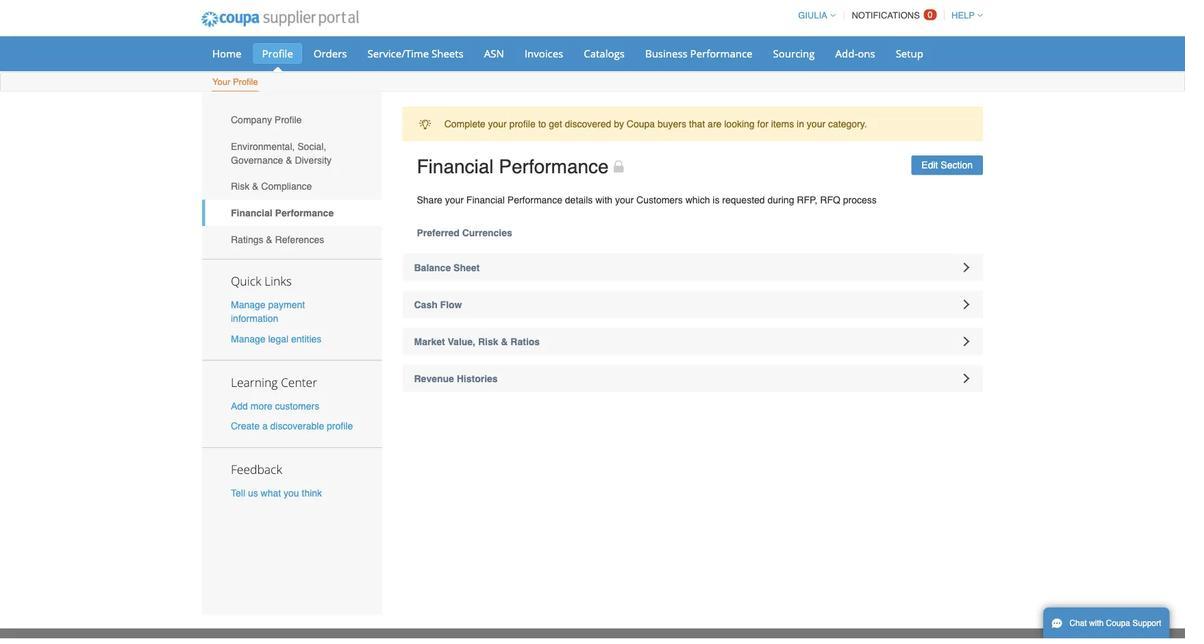 Task type: locate. For each thing, give the bounding box(es) containing it.
manage for manage payment information
[[231, 300, 266, 311]]

looking
[[725, 118, 755, 129]]

currencies
[[462, 227, 513, 238]]

your
[[488, 118, 507, 129], [807, 118, 826, 129], [445, 194, 464, 205], [616, 194, 634, 205]]

profile right your
[[233, 77, 258, 87]]

business performance
[[646, 46, 753, 60]]

1 horizontal spatial financial performance
[[417, 156, 609, 178]]

edit section link
[[912, 156, 984, 175]]

add-ons
[[836, 46, 876, 60]]

chat
[[1070, 619, 1088, 629]]

orders
[[314, 46, 347, 60]]

profile right 'discoverable'
[[327, 421, 353, 432]]

more
[[251, 401, 273, 412]]

risk down governance
[[231, 181, 250, 192]]

service/time sheets
[[368, 46, 464, 60]]

invoices link
[[516, 43, 573, 64]]

manage inside manage payment information
[[231, 300, 266, 311]]

sheet
[[454, 262, 480, 273]]

for
[[758, 118, 769, 129]]

1 vertical spatial financial
[[467, 194, 505, 205]]

profile inside "alert"
[[510, 118, 536, 129]]

0 vertical spatial with
[[596, 194, 613, 205]]

0 vertical spatial profile
[[262, 46, 293, 60]]

coupa left support
[[1107, 619, 1131, 629]]

1 vertical spatial manage
[[231, 333, 266, 344]]

with inside 'button'
[[1090, 619, 1105, 629]]

add-
[[836, 46, 858, 60]]

share
[[417, 194, 443, 205]]

risk right value,
[[478, 336, 499, 347]]

revenue histories button
[[403, 365, 984, 392]]

manage for manage legal entities
[[231, 333, 266, 344]]

invoices
[[525, 46, 564, 60]]

chat with coupa support button
[[1044, 608, 1170, 640]]

profile
[[510, 118, 536, 129], [327, 421, 353, 432]]

profile up environmental, social, governance & diversity link
[[275, 114, 302, 125]]

legal
[[268, 333, 289, 344]]

1 horizontal spatial profile
[[510, 118, 536, 129]]

& right ratings
[[266, 234, 273, 245]]

financial up currencies on the left
[[467, 194, 505, 205]]

0
[[928, 10, 933, 20]]

ons
[[858, 46, 876, 60]]

service/time
[[368, 46, 429, 60]]

0 vertical spatial manage
[[231, 300, 266, 311]]

1 vertical spatial profile
[[327, 421, 353, 432]]

tell
[[231, 488, 245, 499]]

manage down information
[[231, 333, 266, 344]]

think
[[302, 488, 322, 499]]

you
[[284, 488, 299, 499]]

business performance link
[[637, 43, 762, 64]]

0 vertical spatial profile
[[510, 118, 536, 129]]

service/time sheets link
[[359, 43, 473, 64]]

financial performance
[[417, 156, 609, 178], [231, 208, 334, 219]]

financial performance down compliance
[[231, 208, 334, 219]]

profile left to
[[510, 118, 536, 129]]

performance left details
[[508, 194, 563, 205]]

environmental, social, governance & diversity link
[[202, 133, 382, 173]]

add-ons link
[[827, 43, 885, 64]]

2 vertical spatial financial
[[231, 208, 273, 219]]

manage legal entities link
[[231, 333, 322, 344]]

discovered
[[565, 118, 612, 129]]

sourcing link
[[765, 43, 824, 64]]

market
[[414, 336, 445, 347]]

notifications
[[852, 10, 921, 21]]

0 vertical spatial coupa
[[627, 118, 655, 129]]

1 vertical spatial risk
[[478, 336, 499, 347]]

0 horizontal spatial risk
[[231, 181, 250, 192]]

learning
[[231, 374, 278, 390]]

giulia link
[[793, 10, 836, 21]]

tell us what you think
[[231, 488, 322, 499]]

risk inside dropdown button
[[478, 336, 499, 347]]

navigation
[[793, 2, 984, 29]]

with right details
[[596, 194, 613, 205]]

giulia
[[799, 10, 828, 21]]

&
[[286, 155, 292, 166], [252, 181, 259, 192], [266, 234, 273, 245], [501, 336, 508, 347]]

2 vertical spatial profile
[[275, 114, 302, 125]]

1 horizontal spatial coupa
[[1107, 619, 1131, 629]]

profile down the coupa supplier portal "image"
[[262, 46, 293, 60]]

process
[[844, 194, 877, 205]]

ratings
[[231, 234, 264, 245]]

1 horizontal spatial with
[[1090, 619, 1105, 629]]

0 horizontal spatial coupa
[[627, 118, 655, 129]]

balance sheet
[[414, 262, 480, 273]]

home
[[213, 46, 242, 60]]

1 horizontal spatial risk
[[478, 336, 499, 347]]

feedback
[[231, 462, 282, 478]]

category.
[[829, 118, 868, 129]]

cash flow heading
[[403, 291, 984, 318]]

complete your profile to get discovered by coupa buyers that are looking for items in your category.
[[445, 118, 868, 129]]

performance up details
[[499, 156, 609, 178]]

1 vertical spatial coupa
[[1107, 619, 1131, 629]]

edit
[[922, 160, 939, 171]]

compliance
[[261, 181, 312, 192]]

2 manage from the top
[[231, 333, 266, 344]]

discoverable
[[270, 421, 324, 432]]

what
[[261, 488, 281, 499]]

1 vertical spatial financial performance
[[231, 208, 334, 219]]

0 vertical spatial financial performance
[[417, 156, 609, 178]]

notifications 0
[[852, 10, 933, 21]]

add
[[231, 401, 248, 412]]

your right share
[[445, 194, 464, 205]]

your profile link
[[212, 74, 259, 92]]

0 vertical spatial financial
[[417, 156, 494, 178]]

profile for your profile
[[233, 77, 258, 87]]

orders link
[[305, 43, 356, 64]]

diversity
[[295, 155, 332, 166]]

1 vertical spatial profile
[[233, 77, 258, 87]]

complete your profile to get discovered by coupa buyers that are looking for items in your category. alert
[[403, 107, 984, 141]]

financial up ratings
[[231, 208, 273, 219]]

1 vertical spatial with
[[1090, 619, 1105, 629]]

financial up share
[[417, 156, 494, 178]]

asn
[[484, 46, 504, 60]]

financial performance link
[[202, 200, 382, 226]]

with
[[596, 194, 613, 205], [1090, 619, 1105, 629]]

financial performance down to
[[417, 156, 609, 178]]

with right chat
[[1090, 619, 1105, 629]]

setup link
[[887, 43, 933, 64]]

& left diversity
[[286, 155, 292, 166]]

profile link
[[253, 43, 302, 64]]

coupa right by
[[627, 118, 655, 129]]

& left ratios
[[501, 336, 508, 347]]

risk
[[231, 181, 250, 192], [478, 336, 499, 347]]

manage up information
[[231, 300, 266, 311]]

1 manage from the top
[[231, 300, 266, 311]]

add more customers link
[[231, 401, 320, 412]]

rfp,
[[797, 194, 818, 205]]

navigation containing notifications 0
[[793, 2, 984, 29]]

add more customers
[[231, 401, 320, 412]]



Task type: vqa. For each thing, say whether or not it's contained in the screenshot.
topmost Supplier
no



Task type: describe. For each thing, give the bounding box(es) containing it.
balance sheet heading
[[403, 254, 984, 281]]

coupa inside "alert"
[[627, 118, 655, 129]]

which
[[686, 194, 711, 205]]

customers
[[637, 194, 683, 205]]

manage payment information
[[231, 300, 305, 324]]

that
[[690, 118, 706, 129]]

edit section
[[922, 160, 973, 171]]

environmental,
[[231, 141, 295, 152]]

histories
[[457, 373, 498, 384]]

in
[[797, 118, 805, 129]]

0 horizontal spatial profile
[[327, 421, 353, 432]]

0 vertical spatial risk
[[231, 181, 250, 192]]

entities
[[291, 333, 322, 344]]

your right in
[[807, 118, 826, 129]]

ratios
[[511, 336, 540, 347]]

0 horizontal spatial financial performance
[[231, 208, 334, 219]]

items
[[772, 118, 795, 129]]

coupa supplier portal image
[[192, 2, 369, 36]]

ratings & references link
[[202, 226, 382, 253]]

revenue
[[414, 373, 454, 384]]

performance up references
[[275, 208, 334, 219]]

market value, risk & ratios button
[[403, 328, 984, 355]]

market value, risk & ratios heading
[[403, 328, 984, 355]]

home link
[[204, 43, 251, 64]]

flow
[[441, 299, 462, 310]]

complete
[[445, 118, 486, 129]]

performance right business
[[691, 46, 753, 60]]

requested
[[723, 194, 765, 205]]

setup
[[896, 46, 924, 60]]

learning center
[[231, 374, 317, 390]]

asn link
[[476, 43, 513, 64]]

chat with coupa support
[[1070, 619, 1162, 629]]

your left customers at the right
[[616, 194, 634, 205]]

cash flow
[[414, 299, 462, 310]]

coupa inside 'button'
[[1107, 619, 1131, 629]]

center
[[281, 374, 317, 390]]

us
[[248, 488, 258, 499]]

social,
[[298, 141, 327, 152]]

rfq
[[821, 194, 841, 205]]

company profile link
[[202, 107, 382, 133]]

by
[[614, 118, 624, 129]]

help
[[952, 10, 976, 21]]

preferred currencies
[[417, 227, 513, 238]]

balance
[[414, 262, 451, 273]]

& inside environmental, social, governance & diversity
[[286, 155, 292, 166]]

share your financial performance details with your customers which is requested during rfp, rfq process
[[417, 194, 877, 205]]

catalogs
[[584, 46, 625, 60]]

ratings & references
[[231, 234, 324, 245]]

section
[[941, 160, 973, 171]]

company profile
[[231, 114, 302, 125]]

balance sheet button
[[403, 254, 984, 281]]

0 horizontal spatial with
[[596, 194, 613, 205]]

during
[[768, 194, 795, 205]]

your profile
[[213, 77, 258, 87]]

help link
[[946, 10, 984, 21]]

revenue histories
[[414, 373, 498, 384]]

links
[[265, 273, 292, 289]]

company
[[231, 114, 272, 125]]

quick
[[231, 273, 261, 289]]

your
[[213, 77, 231, 87]]

risk & compliance
[[231, 181, 312, 192]]

create
[[231, 421, 260, 432]]

revenue histories heading
[[403, 365, 984, 392]]

create a discoverable profile
[[231, 421, 353, 432]]

risk & compliance link
[[202, 173, 382, 200]]

environmental, social, governance & diversity
[[231, 141, 332, 166]]

quick links
[[231, 273, 292, 289]]

details
[[565, 194, 593, 205]]

information
[[231, 313, 278, 324]]

sourcing
[[774, 46, 815, 60]]

create a discoverable profile link
[[231, 421, 353, 432]]

is
[[713, 194, 720, 205]]

market value, risk & ratios
[[414, 336, 540, 347]]

tell us what you think button
[[231, 487, 322, 500]]

manage legal entities
[[231, 333, 322, 344]]

a
[[262, 421, 268, 432]]

governance
[[231, 155, 283, 166]]

business
[[646, 46, 688, 60]]

your right complete
[[488, 118, 507, 129]]

support
[[1133, 619, 1162, 629]]

& down governance
[[252, 181, 259, 192]]

buyers
[[658, 118, 687, 129]]

preferred
[[417, 227, 460, 238]]

cash
[[414, 299, 438, 310]]

get
[[549, 118, 563, 129]]

manage payment information link
[[231, 300, 305, 324]]

profile for company profile
[[275, 114, 302, 125]]

catalogs link
[[575, 43, 634, 64]]

& inside dropdown button
[[501, 336, 508, 347]]

value,
[[448, 336, 476, 347]]

references
[[275, 234, 324, 245]]



